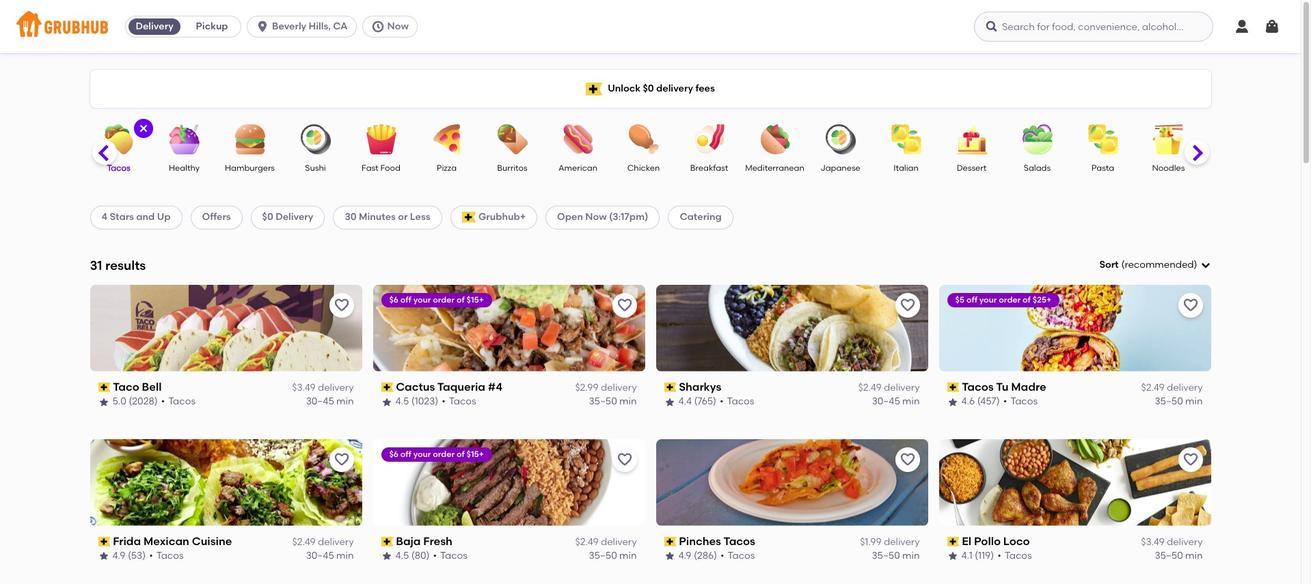 Task type: vqa. For each thing, say whether or not it's contained in the screenshot.


Task type: locate. For each thing, give the bounding box(es) containing it.
35–50 min for cactus taqueria #4
[[589, 396, 637, 408]]

subscription pass image
[[381, 383, 393, 392], [664, 383, 676, 392], [664, 537, 676, 547]]

0 horizontal spatial grubhub plus flag logo image
[[462, 212, 476, 223]]

your
[[413, 295, 431, 305], [980, 295, 997, 305], [413, 450, 431, 459]]

• right (119)
[[998, 551, 1001, 562]]

• for taco bell
[[161, 396, 165, 408]]

italian
[[894, 163, 919, 173]]

2 $6 from the top
[[389, 450, 399, 459]]

(457)
[[977, 396, 1000, 408]]

• right (80) on the left bottom of page
[[433, 551, 437, 562]]

american
[[559, 163, 598, 173]]

delivery
[[136, 21, 173, 32], [276, 211, 313, 223]]

$3.49 delivery for el pollo loco
[[1141, 537, 1203, 548]]

0 horizontal spatial delivery
[[136, 21, 173, 32]]

4 stars and up
[[102, 211, 171, 223]]

subscription pass image left taco
[[98, 383, 110, 392]]

$2.49 for tacos tu madre
[[1141, 382, 1165, 394]]

0 vertical spatial $3.49 delivery
[[292, 382, 354, 394]]

0 horizontal spatial $3.49
[[292, 382, 316, 394]]

tacos down madre
[[1011, 396, 1038, 408]]

$1.99
[[860, 537, 882, 548]]

4.5
[[396, 396, 409, 408], [396, 551, 409, 562]]

1 $15+ from the top
[[467, 295, 484, 305]]

1 $6 off your order of $15+ from the top
[[389, 295, 484, 305]]

tacos down frida mexican cuisine
[[156, 551, 184, 562]]

30–45
[[306, 396, 334, 408], [872, 396, 900, 408], [306, 551, 334, 562]]

0 vertical spatial $3.49
[[292, 382, 316, 394]]

tacos right (2028)
[[168, 396, 196, 408]]

0 vertical spatial $6 off your order of $15+
[[389, 295, 484, 305]]

subscription pass image left pinches on the right of the page
[[664, 537, 676, 547]]

grubhub plus flag logo image
[[586, 82, 602, 95], [462, 212, 476, 223]]

5.0
[[112, 396, 126, 408]]

$2.49 delivery for tacos tu madre
[[1141, 382, 1203, 394]]

up
[[157, 211, 171, 223]]

0 horizontal spatial 4.9
[[112, 551, 125, 562]]

• tacos down the fresh
[[433, 551, 468, 562]]

fast
[[362, 163, 379, 173]]

1 horizontal spatial $3.49 delivery
[[1141, 537, 1203, 548]]

4.9 down frida
[[112, 551, 125, 562]]

fees
[[696, 83, 715, 94]]

now button
[[362, 16, 423, 38]]

fast food image
[[357, 124, 405, 155]]

star icon image left 4.5 (1023)
[[381, 397, 392, 408]]

mediterranean
[[745, 163, 805, 173]]

hamburgers image
[[226, 124, 274, 155]]

grubhub plus flag logo image left unlock
[[586, 82, 602, 95]]

• for sharkys
[[720, 396, 724, 408]]

hamburgers
[[225, 163, 275, 173]]

1 horizontal spatial grubhub plus flag logo image
[[586, 82, 602, 95]]

(286)
[[694, 551, 717, 562]]

now right the ca
[[387, 21, 409, 32]]

pinches tacos logo image
[[656, 439, 928, 526]]

• tacos for frida mexican cuisine
[[149, 551, 184, 562]]

svg image inside the beverly hills, ca button
[[256, 20, 269, 34]]

0 vertical spatial delivery
[[136, 21, 173, 32]]

order for madre
[[999, 295, 1021, 305]]

or
[[398, 211, 408, 223]]

• down cactus taqueria #4
[[442, 396, 446, 408]]

beverly hills, ca button
[[247, 16, 362, 38]]

$2.99 delivery
[[575, 382, 637, 394]]

star icon image for cactus taqueria #4
[[381, 397, 392, 408]]

min for cactus taqueria #4
[[619, 396, 637, 408]]

$6 off your order of $15+
[[389, 295, 484, 305], [389, 450, 484, 459]]

order for #4
[[433, 295, 455, 305]]

$15+ for taqueria
[[467, 295, 484, 305]]

• tacos for pinches tacos
[[721, 551, 755, 562]]

subscription pass image for taco bell
[[98, 383, 110, 392]]

35–50 for cactus taqueria #4
[[589, 396, 617, 408]]

subscription pass image left sharkys
[[664, 383, 676, 392]]

• for tacos tu madre
[[1003, 396, 1007, 408]]

1 horizontal spatial delivery
[[276, 211, 313, 223]]

off
[[401, 295, 411, 305], [967, 295, 978, 305], [401, 450, 411, 459]]

pinches tacos
[[679, 535, 755, 548]]

now inside button
[[387, 21, 409, 32]]

0 vertical spatial now
[[387, 21, 409, 32]]

subscription pass image left 'el' on the right bottom of the page
[[947, 537, 959, 547]]

• down 'pinches tacos'
[[721, 551, 724, 562]]

0 vertical spatial $0
[[643, 83, 654, 94]]

)
[[1194, 259, 1197, 271]]

35–50 min for pinches tacos
[[872, 551, 920, 562]]

0 horizontal spatial now
[[387, 21, 409, 32]]

open
[[557, 211, 583, 223]]

4.9 for pinches tacos
[[679, 551, 692, 562]]

order
[[433, 295, 455, 305], [999, 295, 1021, 305], [433, 450, 455, 459]]

• down 'bell'
[[161, 396, 165, 408]]

• tacos down mexican
[[149, 551, 184, 562]]

stars
[[110, 211, 134, 223]]

cactus taqueria #4 logo image
[[373, 285, 645, 372]]

$15+
[[467, 295, 484, 305], [467, 450, 484, 459]]

tacos right (765)
[[727, 396, 754, 408]]

• tacos for taco bell
[[161, 396, 196, 408]]

(1023)
[[411, 396, 438, 408]]

star icon image for el pollo loco
[[947, 551, 958, 562]]

svg image
[[1264, 18, 1281, 35], [256, 20, 269, 34], [985, 20, 999, 34], [1200, 260, 1211, 271]]

japanese
[[821, 163, 861, 173]]

breakfast image
[[685, 124, 733, 155]]

2 4.5 from the top
[[396, 551, 409, 562]]

now
[[387, 21, 409, 32], [585, 211, 607, 223]]

1 horizontal spatial $0
[[643, 83, 654, 94]]

• tacos down madre
[[1003, 396, 1038, 408]]

save this restaurant button
[[329, 293, 354, 318], [612, 293, 637, 318], [895, 293, 920, 318], [1178, 293, 1203, 318], [329, 448, 354, 472], [612, 448, 637, 472], [895, 448, 920, 472], [1178, 448, 1203, 472]]

tacos down 'pinches tacos'
[[728, 551, 755, 562]]

star icon image left 4.6
[[947, 397, 958, 408]]

delivery down sushi
[[276, 211, 313, 223]]

tacos tu madre
[[962, 381, 1046, 394]]

tacos down "loco"
[[1005, 551, 1032, 562]]

1 vertical spatial now
[[585, 211, 607, 223]]

4.9 (286)
[[679, 551, 717, 562]]

1 horizontal spatial 4.9
[[679, 551, 692, 562]]

35–50 for pinches tacos
[[872, 551, 900, 562]]

• tacos down taqueria on the bottom left of the page
[[442, 396, 476, 408]]

4.1
[[962, 551, 973, 562]]

subscription pass image left cactus
[[381, 383, 393, 392]]

frida mexican cuisine logo image
[[90, 439, 362, 526]]

1 vertical spatial $15+
[[467, 450, 484, 459]]

0 vertical spatial grubhub plus flag logo image
[[586, 82, 602, 95]]

$2.49 for baja fresh
[[575, 537, 599, 548]]

star icon image left 4.9 (286)
[[664, 551, 675, 562]]

tacos for taco bell
[[168, 396, 196, 408]]

2 $15+ from the top
[[467, 450, 484, 459]]

star icon image left 4.1
[[947, 551, 958, 562]]

35–50 min for el pollo loco
[[1155, 551, 1203, 562]]

4.9 left (286) in the right bottom of the page
[[679, 551, 692, 562]]

1 $6 from the top
[[389, 295, 399, 305]]

unlock
[[608, 83, 641, 94]]

4.6 (457)
[[962, 396, 1000, 408]]

4.5 down cactus
[[396, 396, 409, 408]]

beverly hills, ca
[[272, 21, 348, 32]]

subscription pass image left "baja"
[[381, 537, 393, 547]]

$15+ for fresh
[[467, 450, 484, 459]]

star icon image for pinches tacos
[[664, 551, 675, 562]]

4.5 for cactus taqueria #4
[[396, 396, 409, 408]]

el pollo loco logo image
[[939, 439, 1211, 526]]

1 horizontal spatial svg image
[[371, 20, 385, 34]]

1 horizontal spatial $3.49
[[1141, 537, 1165, 548]]

japanese image
[[817, 124, 865, 155]]

dessert
[[957, 163, 987, 173]]

subscription pass image for frida mexican cuisine
[[98, 537, 110, 547]]

$2.49 for frida mexican cuisine
[[292, 537, 316, 548]]

tu
[[996, 381, 1009, 394]]

• tacos right (765)
[[720, 396, 754, 408]]

min for el pollo loco
[[1186, 551, 1203, 562]]

pickup
[[196, 21, 228, 32]]

$0 right offers
[[262, 211, 273, 223]]

tacos for tacos tu madre
[[1011, 396, 1038, 408]]

tacos down the tacos image
[[107, 163, 130, 173]]

food
[[380, 163, 401, 173]]

tacos for pinches tacos
[[728, 551, 755, 562]]

minutes
[[359, 211, 396, 223]]

star icon image left 4.9 (53)
[[98, 551, 109, 562]]

30–45 for sharkys
[[872, 396, 900, 408]]

frida
[[113, 535, 141, 548]]

1 vertical spatial delivery
[[276, 211, 313, 223]]

• right the (53) in the left of the page
[[149, 551, 153, 562]]

$3.49 delivery
[[292, 382, 354, 394], [1141, 537, 1203, 548]]

$2.49
[[858, 382, 882, 394], [1141, 382, 1165, 394], [292, 537, 316, 548], [575, 537, 599, 548]]

el pollo loco
[[962, 535, 1030, 548]]

31
[[90, 257, 102, 273]]

svg image
[[1234, 18, 1250, 35], [371, 20, 385, 34], [138, 123, 149, 134]]

fast food
[[362, 163, 401, 173]]

subscription pass image left frida
[[98, 537, 110, 547]]

pasta
[[1092, 163, 1115, 173]]

(3:17pm)
[[609, 211, 648, 223]]

$3.49 for taco bell
[[292, 382, 316, 394]]

2 4.9 from the left
[[679, 551, 692, 562]]

baja fresh
[[396, 535, 452, 548]]

$6
[[389, 295, 399, 305], [389, 450, 399, 459]]

bell
[[142, 381, 162, 394]]

delivery for sharkys
[[884, 382, 920, 394]]

• tacos for baja fresh
[[433, 551, 468, 562]]

1 vertical spatial 4.5
[[396, 551, 409, 562]]

frida mexican cuisine
[[113, 535, 232, 548]]

$2.49 delivery for frida mexican cuisine
[[292, 537, 354, 548]]

0 horizontal spatial $3.49 delivery
[[292, 382, 354, 394]]

1 horizontal spatial now
[[585, 211, 607, 223]]

• tacos for sharkys
[[720, 396, 754, 408]]

35–50 for el pollo loco
[[1155, 551, 1183, 562]]

hills,
[[309, 21, 331, 32]]

$5 off your order of $25+
[[955, 295, 1052, 305]]

1 4.9 from the left
[[112, 551, 125, 562]]

None field
[[1100, 258, 1211, 272]]

min for frida mexican cuisine
[[336, 551, 354, 562]]

0 vertical spatial $6
[[389, 295, 399, 305]]

• down tacos tu madre
[[1003, 396, 1007, 408]]

35–50 min
[[589, 396, 637, 408], [1155, 396, 1203, 408], [589, 551, 637, 562], [872, 551, 920, 562], [1155, 551, 1203, 562]]

tacos down the fresh
[[440, 551, 468, 562]]

$2.49 delivery
[[858, 382, 920, 394], [1141, 382, 1203, 394], [292, 537, 354, 548], [575, 537, 637, 548]]

• tacos down 'pinches tacos'
[[721, 551, 755, 562]]

$2.49 delivery for sharkys
[[858, 382, 920, 394]]

delivery
[[656, 83, 693, 94], [318, 382, 354, 394], [601, 382, 637, 394], [884, 382, 920, 394], [1167, 382, 1203, 394], [318, 537, 354, 548], [601, 537, 637, 548], [884, 537, 920, 548], [1167, 537, 1203, 548]]

4.5 down "baja"
[[396, 551, 409, 562]]

grubhub plus flag logo image left 'grubhub+'
[[462, 212, 476, 223]]

burritos image
[[488, 124, 536, 155]]

4.4
[[679, 396, 692, 408]]

• tacos down "loco"
[[998, 551, 1032, 562]]

• right (765)
[[720, 396, 724, 408]]

dessert image
[[948, 124, 996, 155]]

loco
[[1004, 535, 1030, 548]]

sharkys logo image
[[656, 285, 928, 372]]

tacos for frida mexican cuisine
[[156, 551, 184, 562]]

4.6
[[962, 396, 975, 408]]

$0 right unlock
[[643, 83, 654, 94]]

save this restaurant image
[[333, 297, 350, 314], [616, 297, 633, 314], [1182, 297, 1199, 314], [333, 452, 350, 468], [616, 452, 633, 468], [899, 452, 916, 468], [1182, 452, 1199, 468]]

subscription pass image left tu
[[947, 383, 959, 392]]

$3.49
[[292, 382, 316, 394], [1141, 537, 1165, 548]]

2 $6 off your order of $15+ from the top
[[389, 450, 484, 459]]

1 vertical spatial grubhub plus flag logo image
[[462, 212, 476, 223]]

1 vertical spatial $0
[[262, 211, 273, 223]]

delivery left pickup
[[136, 21, 173, 32]]

taco
[[113, 381, 139, 394]]

star icon image left 4.4
[[664, 397, 675, 408]]

pollo
[[974, 535, 1001, 548]]

1 vertical spatial $6
[[389, 450, 399, 459]]

1 vertical spatial $6 off your order of $15+
[[389, 450, 484, 459]]

star icon image left 4.5 (80)
[[381, 551, 392, 562]]

star icon image left 5.0
[[98, 397, 109, 408]]

tacos down taqueria on the bottom left of the page
[[449, 396, 476, 408]]

healthy
[[169, 163, 200, 173]]

1 4.5 from the top
[[396, 396, 409, 408]]

subscription pass image
[[98, 383, 110, 392], [947, 383, 959, 392], [98, 537, 110, 547], [381, 537, 393, 547], [947, 537, 959, 547]]

(119)
[[975, 551, 994, 562]]

35–50
[[589, 396, 617, 408], [1155, 396, 1183, 408], [589, 551, 617, 562], [872, 551, 900, 562], [1155, 551, 1183, 562]]

30–45 min
[[306, 396, 354, 408], [872, 396, 920, 408], [306, 551, 354, 562]]

• tacos down 'bell'
[[161, 396, 196, 408]]

tacos for el pollo loco
[[1005, 551, 1032, 562]]

1 vertical spatial $3.49 delivery
[[1141, 537, 1203, 548]]

off for cactus
[[401, 295, 411, 305]]

now right open
[[585, 211, 607, 223]]

star icon image
[[98, 397, 109, 408], [381, 397, 392, 408], [664, 397, 675, 408], [947, 397, 958, 408], [98, 551, 109, 562], [381, 551, 392, 562], [664, 551, 675, 562], [947, 551, 958, 562]]

0 vertical spatial 4.5
[[396, 396, 409, 408]]

35–50 for baja fresh
[[589, 551, 617, 562]]

1 vertical spatial $3.49
[[1141, 537, 1165, 548]]

min for pinches tacos
[[903, 551, 920, 562]]

0 vertical spatial $15+
[[467, 295, 484, 305]]



Task type: describe. For each thing, give the bounding box(es) containing it.
healthy image
[[160, 124, 208, 155]]

min for sharkys
[[903, 396, 920, 408]]

sharkys
[[679, 381, 721, 394]]

grubhub plus flag logo image for grubhub+
[[462, 212, 476, 223]]

(765)
[[694, 396, 717, 408]]

$3.49 for el pollo loco
[[1141, 537, 1165, 548]]

noodles image
[[1145, 124, 1193, 155]]

delivery for baja fresh
[[601, 537, 637, 548]]

offers
[[202, 211, 231, 223]]

cactus
[[396, 381, 435, 394]]

grubhub plus flag logo image for unlock $0 delivery fees
[[586, 82, 602, 95]]

(53)
[[128, 551, 146, 562]]

beverly
[[272, 21, 306, 32]]

$6 for cactus taqueria #4
[[389, 295, 399, 305]]

chicken image
[[620, 124, 668, 155]]

baja fresh logo image
[[373, 439, 645, 526]]

subscription pass image for cactus taqueria #4
[[381, 383, 393, 392]]

Search for food, convenience, alcohol... search field
[[974, 12, 1214, 42]]

30
[[345, 211, 357, 223]]

4.5 for baja fresh
[[396, 551, 409, 562]]

30 minutes or less
[[345, 211, 430, 223]]

30–45 min for taco bell
[[306, 396, 354, 408]]

delivery inside button
[[136, 21, 173, 32]]

• tacos for el pollo loco
[[998, 551, 1032, 562]]

star icon image for tacos tu madre
[[947, 397, 958, 408]]

star icon image for baja fresh
[[381, 551, 392, 562]]

el
[[962, 535, 972, 548]]

subscription pass image for el pollo loco
[[947, 537, 959, 547]]

star icon image for sharkys
[[664, 397, 675, 408]]

35–50 min for baja fresh
[[589, 551, 637, 562]]

pizza
[[437, 163, 457, 173]]

30–45 for frida mexican cuisine
[[306, 551, 334, 562]]

star icon image for taco bell
[[98, 397, 109, 408]]

4.9 for frida mexican cuisine
[[112, 551, 125, 562]]

mediterranean image
[[751, 124, 799, 155]]

subscription pass image for sharkys
[[664, 383, 676, 392]]

your for #4
[[413, 295, 431, 305]]

min for taco bell
[[336, 396, 354, 408]]

$6 off your order of $15+ for fresh
[[389, 450, 484, 459]]

and
[[136, 211, 155, 223]]

noodles
[[1152, 163, 1185, 173]]

madre
[[1011, 381, 1046, 394]]

• for cactus taqueria #4
[[442, 396, 446, 408]]

breakfast
[[690, 163, 728, 173]]

burritos
[[497, 163, 528, 173]]

chicken
[[627, 163, 660, 173]]

• tacos for tacos tu madre
[[1003, 396, 1038, 408]]

(
[[1122, 259, 1125, 271]]

salads image
[[1014, 124, 1061, 155]]

35–50 for tacos tu madre
[[1155, 396, 1183, 408]]

$1.99 delivery
[[860, 537, 920, 548]]

0 horizontal spatial svg image
[[138, 123, 149, 134]]

italian image
[[882, 124, 930, 155]]

tacos tu madre logo image
[[939, 285, 1211, 372]]

30–45 for taco bell
[[306, 396, 334, 408]]

svg image inside now button
[[371, 20, 385, 34]]

4.4 (765)
[[679, 396, 717, 408]]

min for baja fresh
[[619, 551, 637, 562]]

• for frida mexican cuisine
[[149, 551, 153, 562]]

of for madre
[[1023, 295, 1031, 305]]

sort
[[1100, 259, 1119, 271]]

$25+
[[1033, 295, 1052, 305]]

less
[[410, 211, 430, 223]]

off for baja
[[401, 450, 411, 459]]

delivery button
[[126, 16, 183, 38]]

unlock $0 delivery fees
[[608, 83, 715, 94]]

fresh
[[423, 535, 452, 548]]

taco bell logo image
[[90, 285, 362, 372]]

cuisine
[[192, 535, 232, 548]]

tacos up 4.6 (457)
[[962, 381, 994, 394]]

of for #4
[[457, 295, 465, 305]]

4
[[102, 211, 107, 223]]

0 horizontal spatial $0
[[262, 211, 273, 223]]

pizza image
[[423, 124, 471, 155]]

open now (3:17pm)
[[557, 211, 648, 223]]

baja
[[396, 535, 421, 548]]

your for madre
[[980, 295, 997, 305]]

#4
[[488, 381, 503, 394]]

ca
[[333, 21, 348, 32]]

(2028)
[[129, 396, 158, 408]]

• for pinches tacos
[[721, 551, 724, 562]]

pasta image
[[1079, 124, 1127, 155]]

tacos for cactus taqueria #4
[[449, 396, 476, 408]]

taco bell
[[113, 381, 162, 394]]

main navigation navigation
[[0, 0, 1301, 53]]

tacos for sharkys
[[727, 396, 754, 408]]

35–50 min for tacos tu madre
[[1155, 396, 1203, 408]]

subscription pass image for baja fresh
[[381, 537, 393, 547]]

tacos image
[[95, 124, 143, 155]]

sushi image
[[292, 124, 339, 155]]

$3.49 delivery for taco bell
[[292, 382, 354, 394]]

sushi
[[305, 163, 326, 173]]

grubhub+
[[478, 211, 526, 223]]

min for tacos tu madre
[[1186, 396, 1203, 408]]

subscription pass image for tacos tu madre
[[947, 383, 959, 392]]

none field containing sort
[[1100, 258, 1211, 272]]

results
[[105, 257, 146, 273]]

taqueria
[[437, 381, 485, 394]]

cactus taqueria #4
[[396, 381, 503, 394]]

delivery for cactus taqueria #4
[[601, 382, 637, 394]]

5.0 (2028)
[[112, 396, 158, 408]]

delivery for pinches tacos
[[884, 537, 920, 548]]

$2.49 for sharkys
[[858, 382, 882, 394]]

delivery for taco bell
[[318, 382, 354, 394]]

• tacos for cactus taqueria #4
[[442, 396, 476, 408]]

pickup button
[[183, 16, 241, 38]]

$0 delivery
[[262, 211, 313, 223]]

subscription pass image for pinches tacos
[[664, 537, 676, 547]]

mexican
[[144, 535, 189, 548]]

american image
[[554, 124, 602, 155]]

$5
[[955, 295, 965, 305]]

4.1 (119)
[[962, 551, 994, 562]]

pinches
[[679, 535, 721, 548]]

30–45 min for frida mexican cuisine
[[306, 551, 354, 562]]

30–45 min for sharkys
[[872, 396, 920, 408]]

• for el pollo loco
[[998, 551, 1001, 562]]

$2.49 delivery for baja fresh
[[575, 537, 637, 548]]

star icon image for frida mexican cuisine
[[98, 551, 109, 562]]

off for tacos
[[967, 295, 978, 305]]

tacos right pinches on the right of the page
[[724, 535, 755, 548]]

4.5 (1023)
[[396, 396, 438, 408]]

save this restaurant image
[[899, 297, 916, 314]]

$6 off your order of $15+ for taqueria
[[389, 295, 484, 305]]

31 results
[[90, 257, 146, 273]]

delivery for tacos tu madre
[[1167, 382, 1203, 394]]

recommended
[[1125, 259, 1194, 271]]

delivery for frida mexican cuisine
[[318, 537, 354, 548]]

• for baja fresh
[[433, 551, 437, 562]]

2 horizontal spatial svg image
[[1234, 18, 1250, 35]]

sort ( recommended )
[[1100, 259, 1197, 271]]

catering
[[680, 211, 722, 223]]

4.5 (80)
[[396, 551, 430, 562]]

$6 for baja fresh
[[389, 450, 399, 459]]

(80)
[[411, 551, 430, 562]]

salads
[[1024, 163, 1051, 173]]

delivery for el pollo loco
[[1167, 537, 1203, 548]]

tacos for baja fresh
[[440, 551, 468, 562]]

$2.99
[[575, 382, 599, 394]]

4.9 (53)
[[112, 551, 146, 562]]



